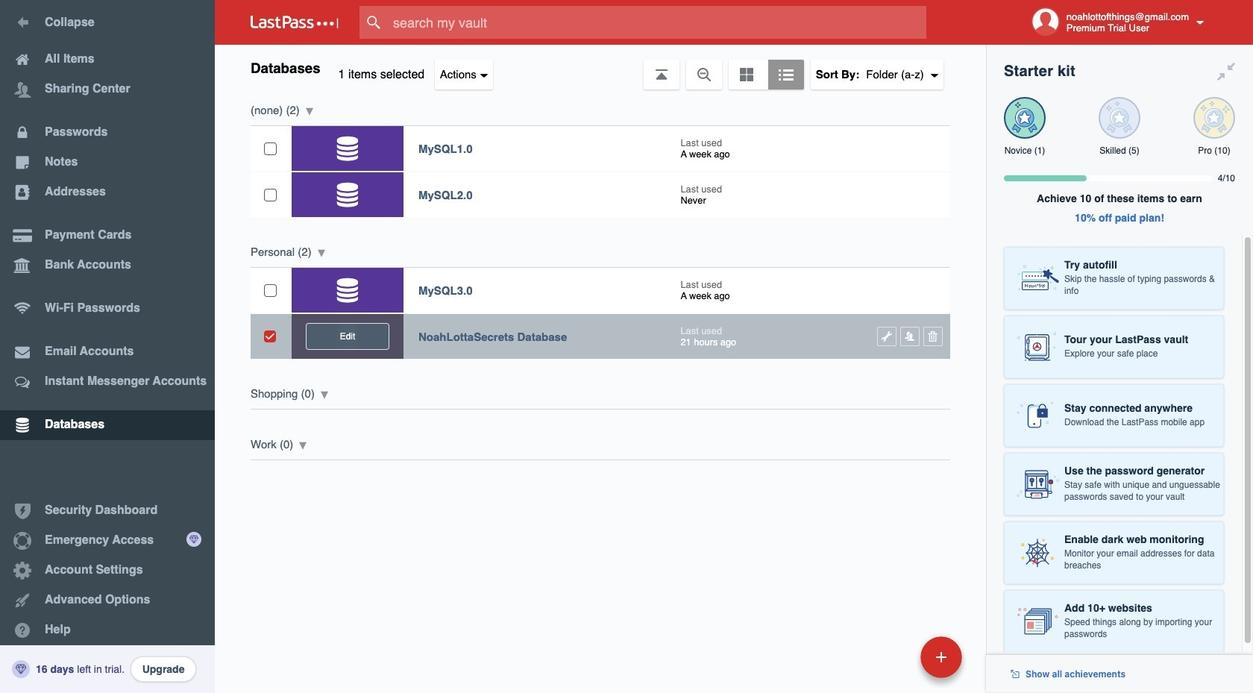 Task type: vqa. For each thing, say whether or not it's contained in the screenshot.
caret right image
no



Task type: locate. For each thing, give the bounding box(es) containing it.
main navigation navigation
[[0, 0, 215, 693]]

lastpass image
[[251, 16, 339, 29]]

Search search field
[[360, 6, 956, 39]]



Task type: describe. For each thing, give the bounding box(es) containing it.
search my vault text field
[[360, 6, 956, 39]]

new item navigation
[[818, 632, 971, 693]]

vault options navigation
[[215, 45, 986, 90]]

new item element
[[818, 636, 968, 678]]



